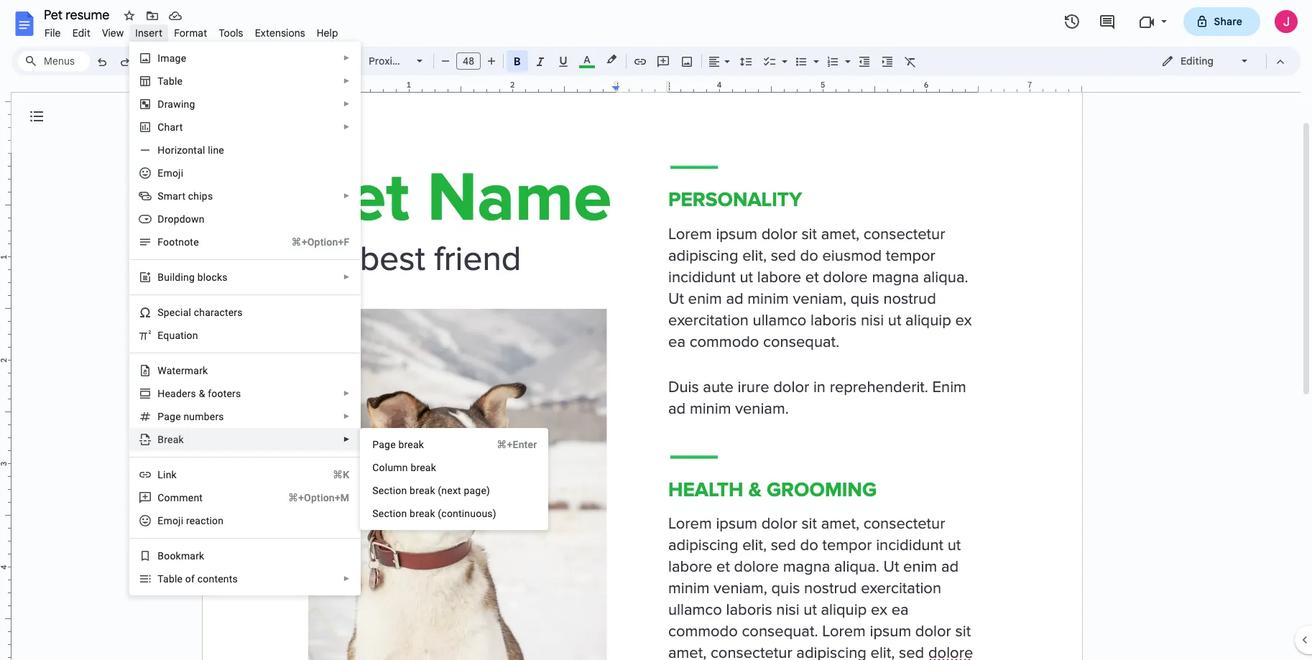 Task type: vqa. For each thing, say whether or not it's contained in the screenshot.


Task type: locate. For each thing, give the bounding box(es) containing it.
► for t able
[[343, 77, 350, 85]]

2 vertical spatial break
[[410, 508, 436, 520]]

b left ilding
[[158, 272, 164, 283]]

0 vertical spatial section
[[373, 485, 407, 497]]

dropdown 6 element
[[158, 214, 209, 225]]

ilding
[[170, 272, 195, 283]]

break up column break k element
[[399, 439, 424, 451]]

chart
[[158, 122, 183, 133]]

reaction
[[186, 516, 224, 527]]

break k element
[[158, 434, 188, 446]]

break down section break (next page)
[[410, 508, 436, 520]]

0 horizontal spatial k
[[179, 434, 184, 446]]

tools menu item
[[213, 24, 249, 42]]

section for section break (next page)
[[373, 485, 407, 497]]

pa
[[158, 411, 170, 423]]

► for i mage
[[343, 54, 350, 62]]

0 vertical spatial k
[[179, 434, 184, 446]]

page)
[[464, 485, 490, 497]]

t able
[[158, 75, 183, 87]]

Star checkbox
[[119, 6, 139, 26]]

⌘k element
[[316, 468, 350, 482]]

emoji up smart on the left
[[158, 168, 184, 179]]

page numbers g element
[[158, 411, 228, 423]]

horizontal line r element
[[158, 145, 229, 156]]

7 ► from the top
[[343, 390, 350, 398]]

m
[[170, 493, 179, 504]]

text color image
[[580, 51, 595, 68]]

numbered list menu image
[[842, 52, 851, 57]]

2 emoji from the top
[[158, 516, 184, 527]]

⌘+option+m
[[288, 493, 350, 504]]

emoji for emoji 7 element
[[158, 168, 184, 179]]

10 ► from the top
[[343, 575, 350, 583]]

view menu item
[[96, 24, 130, 42]]

application
[[0, 0, 1313, 661]]

Rename text field
[[39, 6, 118, 23]]

1 vertical spatial b
[[158, 551, 164, 562]]

break down brea
[[410, 485, 436, 497]]

e
[[158, 330, 163, 342]]

1 vertical spatial emoji
[[158, 516, 184, 527]]

b u ilding blocks
[[158, 272, 228, 283]]

⌘+option+f element
[[274, 235, 350, 249]]

section
[[373, 485, 407, 497], [373, 508, 407, 520]]

insert image image
[[679, 51, 696, 71]]

►
[[343, 54, 350, 62], [343, 77, 350, 85], [343, 100, 350, 108], [343, 123, 350, 131], [343, 192, 350, 200], [343, 273, 350, 281], [343, 390, 350, 398], [343, 413, 350, 421], [343, 436, 350, 444], [343, 575, 350, 583]]

1 vertical spatial break
[[410, 485, 436, 497]]

brea k
[[158, 434, 184, 446]]

break for (continuous)
[[410, 508, 436, 520]]

k up section break (next page) v element
[[431, 462, 436, 474]]

d rawing
[[158, 99, 195, 110]]

► for h eaders & footers
[[343, 390, 350, 398]]

k
[[179, 434, 184, 446], [431, 462, 436, 474]]

► for brea k
[[343, 436, 350, 444]]

(next
[[438, 485, 461, 497]]

2 b from the top
[[158, 551, 164, 562]]

1 vertical spatial section
[[373, 508, 407, 520]]

break
[[399, 439, 424, 451], [410, 485, 436, 497], [410, 508, 436, 520]]

section break (continuous)
[[373, 508, 497, 520]]

u
[[164, 272, 170, 283]]

ho
[[158, 145, 171, 156]]

emoji down m
[[158, 516, 184, 527]]

0 vertical spatial break
[[399, 439, 424, 451]]

► for ilding blocks
[[343, 273, 350, 281]]

editing button
[[1152, 50, 1260, 72]]

mode and view toolbar
[[1151, 47, 1293, 75]]

smart chips
[[158, 191, 213, 202]]

proxima nova option
[[369, 51, 434, 71]]

h eaders & footers
[[158, 388, 241, 400]]

1 emoji from the top
[[158, 168, 184, 179]]

column brea k
[[373, 462, 436, 474]]

column
[[373, 462, 408, 474]]

2 ► from the top
[[343, 77, 350, 85]]

footers
[[208, 388, 241, 400]]

2 section from the top
[[373, 508, 407, 520]]

0 vertical spatial emoji
[[158, 168, 184, 179]]

brea
[[411, 462, 431, 474]]

1 horizontal spatial k
[[431, 462, 436, 474]]

bulleted list menu image
[[810, 52, 820, 57]]

chips
[[188, 191, 213, 202]]

link l element
[[158, 470, 181, 481]]

emoji 7 element
[[158, 168, 188, 179]]

1 section from the top
[[373, 485, 407, 497]]

menu bar banner
[[0, 0, 1313, 661]]

menu bar
[[39, 19, 344, 42]]

menu bar containing file
[[39, 19, 344, 42]]

d
[[158, 99, 164, 110]]

table t element
[[158, 75, 187, 87]]

k down "e"
[[179, 434, 184, 446]]

⌘+option+f
[[292, 237, 350, 248]]

numbers
[[184, 411, 224, 423]]

right margin image
[[975, 81, 1082, 92]]

of
[[185, 574, 195, 585]]

6 ► from the top
[[343, 273, 350, 281]]

application containing share
[[0, 0, 1313, 661]]

► for table of content s
[[343, 575, 350, 583]]

chart q element
[[158, 122, 187, 133]]

menu
[[125, 0, 361, 596], [360, 429, 549, 531]]

equation e element
[[158, 330, 203, 342]]

9 ► from the top
[[343, 436, 350, 444]]

menu bar inside menu bar banner
[[39, 19, 344, 42]]

b
[[158, 272, 164, 283], [158, 551, 164, 562]]

0 vertical spatial b
[[158, 272, 164, 283]]

b ookmark
[[158, 551, 205, 562]]

extensions
[[255, 27, 305, 40]]

1 b from the top
[[158, 272, 164, 283]]

page break p element
[[373, 439, 429, 451]]

break for (next
[[410, 485, 436, 497]]

brea
[[158, 434, 179, 446]]

&
[[199, 388, 205, 400]]

co
[[158, 493, 170, 504]]

co m ment
[[158, 493, 203, 504]]

emoji
[[158, 168, 184, 179], [158, 516, 184, 527]]

8 ► from the top
[[343, 413, 350, 421]]

ote
[[184, 237, 199, 248]]

proxima nova
[[369, 55, 434, 68]]

table of contents s element
[[158, 574, 242, 585]]

3 ► from the top
[[343, 100, 350, 108]]

foot
[[158, 237, 178, 248]]

1 ► from the top
[[343, 54, 350, 62]]

menu containing i
[[125, 0, 361, 596]]

insert
[[135, 27, 163, 40]]

b up table
[[158, 551, 164, 562]]

footnote n element
[[158, 237, 203, 248]]



Task type: describe. For each thing, give the bounding box(es) containing it.
menu containing p
[[360, 429, 549, 531]]

Font size text field
[[457, 52, 480, 70]]

top margin image
[[0, 50, 11, 157]]

bookmark b element
[[158, 551, 209, 562]]

spe c ial characters
[[158, 307, 243, 319]]

able
[[163, 75, 183, 87]]

⌘+option+m element
[[271, 491, 350, 505]]

emoji reaction 5 element
[[158, 516, 228, 527]]

image i element
[[158, 52, 191, 64]]

table
[[158, 574, 183, 585]]

characters
[[194, 307, 243, 319]]

i mage
[[158, 52, 186, 64]]

i
[[158, 52, 161, 64]]

smart chips z element
[[158, 191, 217, 202]]

watermark j element
[[158, 365, 212, 377]]

► for d rawing
[[343, 100, 350, 108]]

column break k element
[[373, 462, 441, 474]]

s
[[233, 574, 238, 585]]

emoji for emoji reaction
[[158, 516, 184, 527]]

watermark
[[158, 365, 208, 377]]

mage
[[161, 52, 186, 64]]

comment m element
[[158, 493, 207, 504]]

4 ► from the top
[[343, 123, 350, 131]]

edit menu item
[[67, 24, 96, 42]]

⌘+enter
[[497, 439, 537, 451]]

file
[[45, 27, 61, 40]]

ial
[[180, 307, 191, 319]]

tools
[[219, 27, 243, 40]]

Menus field
[[18, 51, 90, 71]]

editing
[[1181, 55, 1214, 68]]

section break (continuous) w element
[[373, 508, 501, 520]]

help
[[317, 27, 338, 40]]

5 ► from the top
[[343, 192, 350, 200]]

smart
[[158, 191, 186, 202]]

view
[[102, 27, 124, 40]]

foot n ote
[[158, 237, 199, 248]]

rawing
[[164, 99, 195, 110]]

main toolbar
[[89, 0, 923, 558]]

help menu item
[[311, 24, 344, 42]]

p
[[373, 439, 379, 451]]

ink
[[163, 470, 177, 481]]

e
[[176, 411, 181, 423]]

special characters c element
[[158, 307, 247, 319]]

table of content s
[[158, 574, 238, 585]]

highlight color image
[[604, 51, 620, 68]]

r
[[171, 145, 174, 156]]

► for e numbers
[[343, 413, 350, 421]]

ho r izontal line
[[158, 145, 224, 156]]

⌘k
[[333, 470, 350, 481]]

⌘+enter element
[[480, 438, 537, 452]]

format menu item
[[168, 24, 213, 42]]

age
[[379, 439, 396, 451]]

nova
[[410, 55, 434, 68]]

quation
[[163, 330, 198, 342]]

l
[[158, 470, 163, 481]]

content
[[198, 574, 233, 585]]

ookmark
[[164, 551, 205, 562]]

line & paragraph spacing image
[[738, 51, 755, 71]]

ment
[[179, 493, 203, 504]]

extensions menu item
[[249, 24, 311, 42]]

dropdown
[[158, 214, 205, 225]]

share
[[1215, 15, 1243, 28]]

b for ookmark
[[158, 551, 164, 562]]

file menu item
[[39, 24, 67, 42]]

emoji reaction
[[158, 516, 224, 527]]

t
[[158, 75, 163, 87]]

share button
[[1184, 7, 1261, 36]]

n
[[178, 237, 184, 248]]

section break (next page)
[[373, 485, 490, 497]]

edit
[[72, 27, 91, 40]]

blocks
[[198, 272, 228, 283]]

building blocks u element
[[158, 272, 232, 283]]

pa g e numbers
[[158, 411, 224, 423]]

format
[[174, 27, 207, 40]]

headers & footers h element
[[158, 388, 245, 400]]

1 vertical spatial k
[[431, 462, 436, 474]]

spe
[[158, 307, 175, 319]]

drawing d element
[[158, 99, 200, 110]]

l ink
[[158, 470, 177, 481]]

(continuous)
[[438, 508, 497, 520]]

eaders
[[165, 388, 196, 400]]

section for section break (continuous)
[[373, 508, 407, 520]]

p age break
[[373, 439, 424, 451]]

proxima
[[369, 55, 407, 68]]

e quation
[[158, 330, 198, 342]]

line
[[208, 145, 224, 156]]

g
[[170, 411, 176, 423]]

section break (next page) v element
[[373, 485, 495, 497]]

checklist menu image
[[779, 52, 788, 57]]

b for u
[[158, 272, 164, 283]]

Font size field
[[457, 52, 487, 70]]

izontal
[[174, 145, 205, 156]]

h
[[158, 388, 165, 400]]

insert menu item
[[130, 24, 168, 42]]

c
[[175, 307, 180, 319]]



